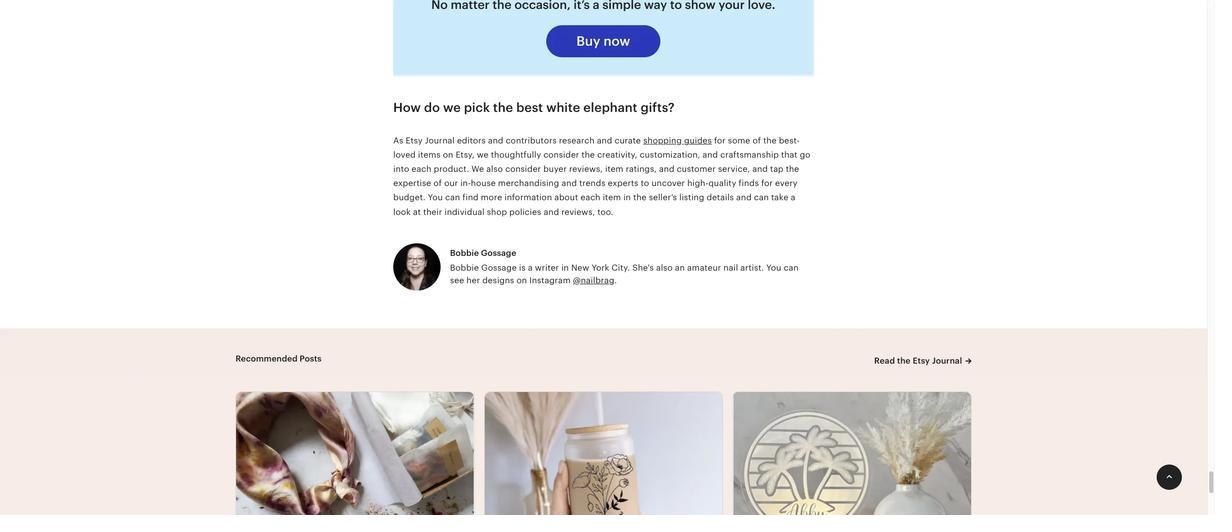 Task type: locate. For each thing, give the bounding box(es) containing it.
reviews, up trends
[[569, 164, 603, 174]]

you up their
[[428, 193, 443, 203]]

service,
[[718, 164, 750, 174]]

to
[[641, 178, 649, 188]]

bobbie for bobbie gossage is a writer in new york city. she's also an amateur nail artist. you can see her designs on instagram
[[450, 263, 479, 273]]

and up the creativity,
[[597, 135, 612, 145]]

1 horizontal spatial of
[[753, 135, 761, 145]]

0 horizontal spatial a
[[528, 263, 533, 273]]

1 horizontal spatial for
[[761, 178, 773, 188]]

1 vertical spatial we
[[477, 150, 489, 160]]

etsy
[[406, 135, 423, 145], [913, 356, 930, 366]]

in down experts
[[623, 193, 631, 203]]

of up craftsmanship
[[753, 135, 761, 145]]

of left our
[[434, 178, 442, 188]]

journal
[[425, 135, 455, 145], [932, 356, 962, 366]]

and up about at the top of the page
[[562, 178, 577, 188]]

etsy right the read
[[913, 356, 930, 366]]

1 horizontal spatial journal
[[932, 356, 962, 366]]

in inside for some of the best- loved items on etsy, we thoughtfully consider the creativity, customization, and craftsmanship that go into each product. we also consider buyer reviews, item ratings, and customer service, and tap the expertise of our in-house merchandising and trends experts to uncover high-quality finds for every budget. you can find more information about each item in the seller's listing details and can take a look at their individual shop policies and reviews, too.
[[623, 193, 631, 203]]

we up we on the top
[[477, 150, 489, 160]]

on down is
[[517, 275, 527, 285]]

1 horizontal spatial a
[[791, 193, 796, 203]]

1 horizontal spatial in
[[623, 193, 631, 203]]

0 horizontal spatial you
[[428, 193, 443, 203]]

we inside for some of the best- loved items on etsy, we thoughtfully consider the creativity, customization, and craftsmanship that go into each product. we also consider buyer reviews, item ratings, and customer service, and tap the expertise of our in-house merchandising and trends experts to uncover high-quality finds for every budget. you can find more information about each item in the seller's listing details and can take a look at their individual shop policies and reviews, too.
[[477, 150, 489, 160]]

elephant
[[583, 100, 638, 115]]

1 bobbie from the top
[[450, 248, 479, 258]]

research
[[559, 135, 595, 145]]

1 horizontal spatial on
[[517, 275, 527, 285]]

on up product.
[[443, 150, 453, 160]]

etsy right the "as"
[[406, 135, 423, 145]]

city.
[[612, 263, 630, 273]]

and down about at the top of the page
[[544, 207, 559, 217]]

the
[[493, 100, 513, 115], [763, 135, 777, 145], [582, 150, 595, 160], [786, 164, 799, 174], [633, 193, 647, 203], [897, 356, 911, 366]]

can right the artist.
[[784, 263, 799, 273]]

that
[[781, 150, 798, 160]]

can down our
[[445, 193, 460, 203]]

guides
[[684, 135, 712, 145]]

gossage inside bobbie gossage is a writer in new york city. she's also an amateur nail artist. you can see her designs on instagram
[[481, 263, 517, 273]]

0 vertical spatial on
[[443, 150, 453, 160]]

and right editors
[[488, 135, 503, 145]]

best
[[516, 100, 543, 115]]

reviews, down about at the top of the page
[[561, 207, 595, 217]]

each down trends
[[581, 193, 600, 203]]

bobbie gossage is a writer in new york city. she's also an amateur nail artist. you can see her designs on instagram
[[450, 263, 799, 285]]

consider up merchandising
[[505, 164, 541, 174]]

1 horizontal spatial we
[[477, 150, 489, 160]]

bobbie inside bobbie gossage is a writer in new york city. she's also an amateur nail artist. you can see her designs on instagram
[[450, 263, 479, 273]]

recommended
[[236, 354, 298, 364]]

read
[[874, 356, 895, 366]]

white
[[546, 100, 580, 115]]

can left take at the top right of page
[[754, 193, 769, 203]]

more
[[481, 193, 502, 203]]

artist.
[[740, 263, 764, 273]]

expertise
[[393, 178, 431, 188]]

2 bobbie from the top
[[450, 263, 479, 273]]

editors
[[457, 135, 486, 145]]

1 horizontal spatial etsy
[[913, 356, 930, 366]]

designs
[[482, 275, 514, 285]]

also left an
[[656, 263, 673, 273]]

too.
[[597, 207, 613, 217]]

a right take at the top right of page
[[791, 193, 796, 203]]

1 horizontal spatial consider
[[543, 150, 579, 160]]

0 horizontal spatial of
[[434, 178, 442, 188]]

0 horizontal spatial etsy
[[406, 135, 423, 145]]

1 horizontal spatial each
[[581, 193, 600, 203]]

1 vertical spatial a
[[528, 263, 533, 273]]

you right the artist.
[[766, 263, 781, 273]]

writer
[[535, 263, 559, 273]]

2 horizontal spatial can
[[784, 263, 799, 273]]

a
[[791, 193, 796, 203], [528, 263, 533, 273]]

1 vertical spatial gossage
[[481, 263, 517, 273]]

in
[[623, 193, 631, 203], [561, 263, 569, 273]]

buyer
[[543, 164, 567, 174]]

0 horizontal spatial consider
[[505, 164, 541, 174]]

1 vertical spatial bobbie
[[450, 263, 479, 273]]

0 horizontal spatial in
[[561, 263, 569, 273]]

bobbie
[[450, 248, 479, 258], [450, 263, 479, 273]]

we right do
[[443, 100, 461, 115]]

each down items at left
[[412, 164, 432, 174]]

0 vertical spatial a
[[791, 193, 796, 203]]

an
[[675, 263, 685, 273]]

0 horizontal spatial each
[[412, 164, 432, 174]]

new
[[571, 263, 589, 273]]

consider
[[543, 150, 579, 160], [505, 164, 541, 174]]

0 vertical spatial also
[[486, 164, 503, 174]]

0 vertical spatial bobbie
[[450, 248, 479, 258]]

shopping guides link
[[643, 135, 712, 145]]

1 vertical spatial on
[[517, 275, 527, 285]]

creativity,
[[597, 150, 637, 160]]

0 vertical spatial in
[[623, 193, 631, 203]]

the left best- in the top right of the page
[[763, 135, 777, 145]]

gossage
[[481, 248, 516, 258], [481, 263, 517, 273]]

for down tap at the top of the page
[[761, 178, 773, 188]]

0 horizontal spatial journal
[[425, 135, 455, 145]]

we
[[471, 164, 484, 174]]

1 vertical spatial in
[[561, 263, 569, 273]]

1 vertical spatial etsy
[[913, 356, 930, 366]]

@nailbrag link
[[573, 275, 614, 285]]

0 horizontal spatial on
[[443, 150, 453, 160]]

1 vertical spatial of
[[434, 178, 442, 188]]

their
[[423, 207, 442, 217]]

into
[[393, 164, 409, 174]]

on inside bobbie gossage is a writer in new york city. she's also an amateur nail artist. you can see her designs on instagram
[[517, 275, 527, 285]]

also right we on the top
[[486, 164, 503, 174]]

read the etsy journal link
[[874, 354, 972, 368]]

item
[[605, 164, 623, 174], [603, 193, 621, 203]]

also inside for some of the best- loved items on etsy, we thoughtfully consider the creativity, customization, and craftsmanship that go into each product. we also consider buyer reviews, item ratings, and customer service, and tap the expertise of our in-house merchandising and trends experts to uncover high-quality finds for every budget. you can find more information about each item in the seller's listing details and can take a look at their individual shop policies and reviews, too.
[[486, 164, 503, 174]]

1 horizontal spatial you
[[766, 263, 781, 273]]

nail
[[724, 263, 738, 273]]

1 vertical spatial item
[[603, 193, 621, 203]]

also inside bobbie gossage is a writer in new york city. she's also an amateur nail artist. you can see her designs on instagram
[[656, 263, 673, 273]]

each
[[412, 164, 432, 174], [581, 193, 600, 203]]

can inside bobbie gossage is a writer in new york city. she's also an amateur nail artist. you can see her designs on instagram
[[784, 263, 799, 273]]

0 vertical spatial journal
[[425, 135, 455, 145]]

item up "too."
[[603, 193, 621, 203]]

you
[[428, 193, 443, 203], [766, 263, 781, 273]]

1 vertical spatial consider
[[505, 164, 541, 174]]

1 vertical spatial you
[[766, 263, 781, 273]]

0 vertical spatial item
[[605, 164, 623, 174]]

give an etsy gift card as a gift anytime image
[[393, 0, 814, 82]]

and
[[488, 135, 503, 145], [597, 135, 612, 145], [703, 150, 718, 160], [659, 164, 674, 174], [752, 164, 768, 174], [562, 178, 577, 188], [736, 193, 752, 203], [544, 207, 559, 217]]

look
[[393, 207, 411, 217]]

read the etsy journal
[[874, 356, 962, 366]]

0 horizontal spatial also
[[486, 164, 503, 174]]

can
[[445, 193, 460, 203], [754, 193, 769, 203], [784, 263, 799, 273]]

trends
[[579, 178, 606, 188]]

0 vertical spatial you
[[428, 193, 443, 203]]

in left new
[[561, 263, 569, 273]]

she's
[[632, 263, 654, 273]]

the down research
[[582, 150, 595, 160]]

gossage for bobbie gossage is a writer in new york city. she's also an amateur nail artist. you can see her designs on instagram
[[481, 263, 517, 273]]

0 vertical spatial etsy
[[406, 135, 423, 145]]

reviews,
[[569, 164, 603, 174], [561, 207, 595, 217]]

the down to
[[633, 193, 647, 203]]

finds
[[739, 178, 759, 188]]

also
[[486, 164, 503, 174], [656, 263, 673, 273]]

consider up buyer
[[543, 150, 579, 160]]

craftsmanship
[[720, 150, 779, 160]]

shop
[[487, 207, 507, 217]]

item down the creativity,
[[605, 164, 623, 174]]

0 vertical spatial we
[[443, 100, 461, 115]]

and up uncover on the top right
[[659, 164, 674, 174]]

1 vertical spatial for
[[761, 178, 773, 188]]

for
[[714, 135, 726, 145], [761, 178, 773, 188]]

a right is
[[528, 263, 533, 273]]

york
[[592, 263, 609, 273]]

for left the some
[[714, 135, 726, 145]]

1 horizontal spatial also
[[656, 263, 673, 273]]

0 vertical spatial gossage
[[481, 248, 516, 258]]

1 vertical spatial also
[[656, 263, 673, 273]]

items
[[418, 150, 441, 160]]

on
[[443, 150, 453, 160], [517, 275, 527, 285]]

we
[[443, 100, 461, 115], [477, 150, 489, 160]]

0 horizontal spatial for
[[714, 135, 726, 145]]



Task type: describe. For each thing, give the bounding box(es) containing it.
0 vertical spatial reviews,
[[569, 164, 603, 174]]

@nailbrag
[[573, 275, 614, 285]]

bobbie gossage image image
[[393, 243, 441, 291]]

go
[[800, 150, 811, 160]]

contributors
[[506, 135, 557, 145]]

information
[[505, 193, 552, 203]]

.
[[614, 275, 617, 285]]

seller's
[[649, 193, 677, 203]]

gifts?
[[641, 100, 675, 115]]

a inside bobbie gossage is a writer in new york city. she's also an amateur nail artist. you can see her designs on instagram
[[528, 263, 533, 273]]

0 horizontal spatial we
[[443, 100, 461, 115]]

0 horizontal spatial can
[[445, 193, 460, 203]]

etsy,
[[456, 150, 475, 160]]

how do we pick the best white elephant gifts?
[[393, 100, 675, 115]]

details
[[707, 193, 734, 203]]

best-
[[779, 135, 800, 145]]

on inside for some of the best- loved items on etsy, we thoughtfully consider the creativity, customization, and craftsmanship that go into each product. we also consider buyer reviews, item ratings, and customer service, and tap the expertise of our in-house merchandising and trends experts to uncover high-quality finds for every budget. you can find more information about each item in the seller's listing details and can take a look at their individual shop policies and reviews, too.
[[443, 150, 453, 160]]

the right the read
[[897, 356, 911, 366]]

listing
[[679, 193, 704, 203]]

experts
[[608, 178, 639, 188]]

customization,
[[640, 150, 700, 160]]

about
[[554, 193, 578, 203]]

every
[[775, 178, 798, 188]]

loved
[[393, 150, 416, 160]]

the right pick
[[493, 100, 513, 115]]

find
[[462, 193, 479, 203]]

at
[[413, 207, 421, 217]]

is
[[519, 263, 526, 273]]

her
[[467, 275, 480, 285]]

uncover
[[652, 178, 685, 188]]

a inside for some of the best- loved items on etsy, we thoughtfully consider the creativity, customization, and craftsmanship that go into each product. we also consider buyer reviews, item ratings, and customer service, and tap the expertise of our in-house merchandising and trends experts to uncover high-quality finds for every budget. you can find more information about each item in the seller's listing details and can take a look at their individual shop policies and reviews, too.
[[791, 193, 796, 203]]

curate
[[615, 135, 641, 145]]

1 vertical spatial journal
[[932, 356, 962, 366]]

product.
[[434, 164, 469, 174]]

shopping
[[643, 135, 682, 145]]

our
[[444, 178, 458, 188]]

you inside bobbie gossage is a writer in new york city. she's also an amateur nail artist. you can see her designs on instagram
[[766, 263, 781, 273]]

pick
[[464, 100, 490, 115]]

bobbie gossage
[[450, 248, 516, 258]]

take
[[771, 193, 788, 203]]

1 horizontal spatial can
[[754, 193, 769, 203]]

merchandising
[[498, 178, 559, 188]]

as
[[393, 135, 403, 145]]

0 vertical spatial each
[[412, 164, 432, 174]]

in-
[[460, 178, 471, 188]]

budget.
[[393, 193, 426, 203]]

as etsy journal editors and contributors research and curate shopping guides
[[393, 135, 712, 145]]

gossage for bobbie gossage
[[481, 248, 516, 258]]

1 vertical spatial reviews,
[[561, 207, 595, 217]]

in inside bobbie gossage is a writer in new york city. she's also an amateur nail artist. you can see her designs on instagram
[[561, 263, 569, 273]]

thoughtfully
[[491, 150, 541, 160]]

how
[[393, 100, 421, 115]]

instagram
[[529, 275, 571, 285]]

recommended posts link
[[236, 354, 322, 364]]

0 vertical spatial consider
[[543, 150, 579, 160]]

customer
[[677, 164, 716, 174]]

0 vertical spatial for
[[714, 135, 726, 145]]

tap
[[770, 164, 784, 174]]

amateur
[[687, 263, 721, 273]]

for some of the best- loved items on etsy, we thoughtfully consider the creativity, customization, and craftsmanship that go into each product. we also consider buyer reviews, item ratings, and customer service, and tap the expertise of our in-house merchandising and trends experts to uncover high-quality finds for every budget. you can find more information about each item in the seller's listing details and can take a look at their individual shop policies and reviews, too.
[[393, 135, 811, 217]]

posts
[[300, 354, 322, 364]]

bobbie for bobbie gossage
[[450, 248, 479, 258]]

you inside for some of the best- loved items on etsy, we thoughtfully consider the creativity, customization, and craftsmanship that go into each product. we also consider buyer reviews, item ratings, and customer service, and tap the expertise of our in-house merchandising and trends experts to uncover high-quality finds for every budget. you can find more information about each item in the seller's listing details and can take a look at their individual shop policies and reviews, too.
[[428, 193, 443, 203]]

and down finds
[[736, 193, 752, 203]]

and left tap at the top of the page
[[752, 164, 768, 174]]

house
[[471, 178, 496, 188]]

high-
[[687, 178, 709, 188]]

ratings,
[[626, 164, 657, 174]]

0 vertical spatial of
[[753, 135, 761, 145]]

some
[[728, 135, 750, 145]]

quality
[[708, 178, 736, 188]]

and down the guides
[[703, 150, 718, 160]]

the down that
[[786, 164, 799, 174]]

individual
[[445, 207, 485, 217]]

recommended posts
[[236, 354, 322, 364]]

see
[[450, 275, 464, 285]]

do
[[424, 100, 440, 115]]

1 vertical spatial each
[[581, 193, 600, 203]]

@nailbrag .
[[573, 275, 617, 285]]

policies
[[509, 207, 541, 217]]



Task type: vqa. For each thing, say whether or not it's contained in the screenshot.
research
yes



